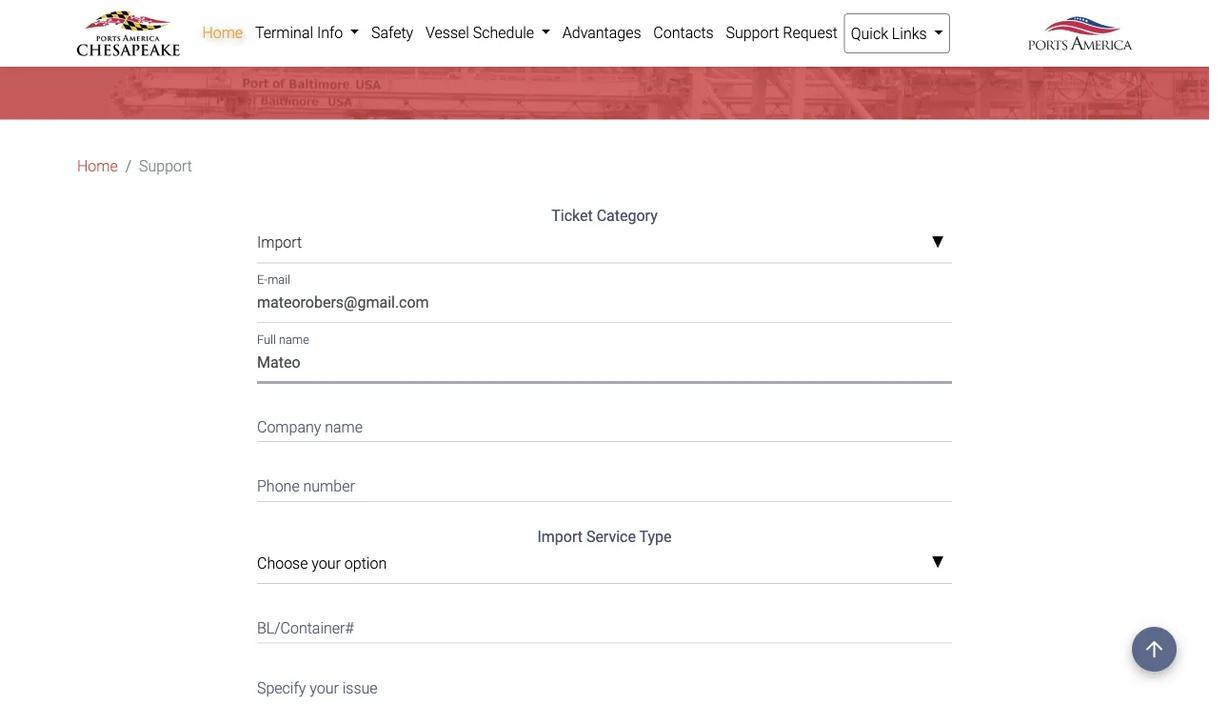 Task type: describe. For each thing, give the bounding box(es) containing it.
▼ for import
[[932, 235, 945, 250]]

phone
[[257, 477, 300, 495]]

E-mail email field
[[257, 286, 953, 323]]

category
[[597, 207, 658, 225]]

advantages link
[[557, 13, 648, 51]]

safety
[[372, 23, 414, 41]]

choose
[[257, 554, 308, 572]]

ticket
[[552, 207, 593, 225]]

support request
[[726, 23, 838, 41]]

service
[[587, 527, 636, 545]]

vessel schedule
[[426, 23, 538, 41]]

terminal
[[255, 23, 314, 41]]

full
[[257, 332, 276, 346]]

support for support request
[[726, 23, 780, 41]]

quick links link
[[844, 13, 951, 53]]

specify your issue
[[257, 679, 378, 697]]

Full name text field
[[257, 346, 953, 383]]

specify
[[257, 679, 306, 697]]

quick links
[[851, 24, 931, 42]]

your for choose
[[312, 554, 341, 572]]

▼ for choose your option
[[932, 555, 945, 571]]

safety link
[[365, 13, 420, 51]]

0 horizontal spatial home link
[[77, 155, 118, 178]]

support for support
[[139, 157, 192, 175]]

phone number
[[257, 477, 355, 495]]

contacts
[[654, 23, 714, 41]]

e-mail
[[257, 272, 290, 287]]

vessel schedule link
[[420, 13, 557, 51]]

vessel
[[426, 23, 470, 41]]

type
[[640, 527, 672, 545]]

links
[[893, 24, 928, 42]]

quick
[[851, 24, 889, 42]]

e-
[[257, 272, 268, 287]]

BL/Container# text field
[[257, 607, 953, 643]]

company name
[[257, 418, 363, 436]]



Task type: locate. For each thing, give the bounding box(es) containing it.
0 vertical spatial home link
[[196, 13, 249, 51]]

company
[[257, 418, 321, 436]]

1 horizontal spatial import
[[538, 527, 583, 545]]

import up mail
[[257, 233, 302, 251]]

your for specify
[[310, 679, 339, 697]]

0 horizontal spatial name
[[279, 332, 309, 346]]

number
[[303, 477, 355, 495]]

1 vertical spatial your
[[310, 679, 339, 697]]

name for full name
[[279, 332, 309, 346]]

home
[[202, 23, 243, 41], [77, 157, 118, 175]]

full name
[[257, 332, 309, 346]]

1 vertical spatial home
[[77, 157, 118, 175]]

your
[[312, 554, 341, 572], [310, 679, 339, 697]]

1 vertical spatial home link
[[77, 155, 118, 178]]

1 vertical spatial support
[[139, 157, 192, 175]]

request
[[783, 23, 838, 41]]

advantages
[[563, 23, 642, 41]]

support request link
[[720, 13, 844, 51]]

1 horizontal spatial home
[[202, 23, 243, 41]]

mail
[[268, 272, 290, 287]]

1 horizontal spatial support
[[726, 23, 780, 41]]

home link
[[196, 13, 249, 51], [77, 155, 118, 178]]

Phone number text field
[[257, 465, 953, 502]]

1 vertical spatial name
[[325, 418, 363, 436]]

your left option
[[312, 554, 341, 572]]

1 vertical spatial ▼
[[932, 555, 945, 571]]

Company name text field
[[257, 405, 953, 442]]

go to top image
[[1133, 627, 1178, 672]]

0 vertical spatial your
[[312, 554, 341, 572]]

0 horizontal spatial home
[[77, 157, 118, 175]]

0 vertical spatial import
[[257, 233, 302, 251]]

0 horizontal spatial import
[[257, 233, 302, 251]]

0 vertical spatial ▼
[[932, 235, 945, 250]]

option
[[345, 554, 387, 572]]

choose your option
[[257, 554, 387, 572]]

1 vertical spatial import
[[538, 527, 583, 545]]

▼
[[932, 235, 945, 250], [932, 555, 945, 571]]

1 horizontal spatial name
[[325, 418, 363, 436]]

0 vertical spatial home
[[202, 23, 243, 41]]

contacts link
[[648, 13, 720, 51]]

import for import service type
[[538, 527, 583, 545]]

terminal info link
[[249, 13, 365, 51]]

support
[[726, 23, 780, 41], [139, 157, 192, 175]]

ticket category
[[552, 207, 658, 225]]

name right full
[[279, 332, 309, 346]]

bl/container#
[[257, 619, 355, 637]]

import
[[257, 233, 302, 251], [538, 527, 583, 545]]

1 ▼ from the top
[[932, 235, 945, 250]]

your left issue
[[310, 679, 339, 697]]

issue
[[343, 679, 378, 697]]

name for company name
[[325, 418, 363, 436]]

import service type
[[538, 527, 672, 545]]

schedule
[[473, 23, 534, 41]]

import left service
[[538, 527, 583, 545]]

info
[[317, 23, 343, 41]]

terminal info
[[255, 23, 347, 41]]

import for import
[[257, 233, 302, 251]]

name
[[279, 332, 309, 346], [325, 418, 363, 436]]

name right "company"
[[325, 418, 363, 436]]

0 vertical spatial support
[[726, 23, 780, 41]]

0 horizontal spatial support
[[139, 157, 192, 175]]

2 ▼ from the top
[[932, 555, 945, 571]]

1 horizontal spatial home link
[[196, 13, 249, 51]]

0 vertical spatial name
[[279, 332, 309, 346]]

Specify your issue text field
[[257, 666, 953, 724]]



Task type: vqa. For each thing, say whether or not it's contained in the screenshot.
"the" within the . So when your cargo has a train to catch, make sure it stops where your ship comes in — at the Seagirt ICTF.
no



